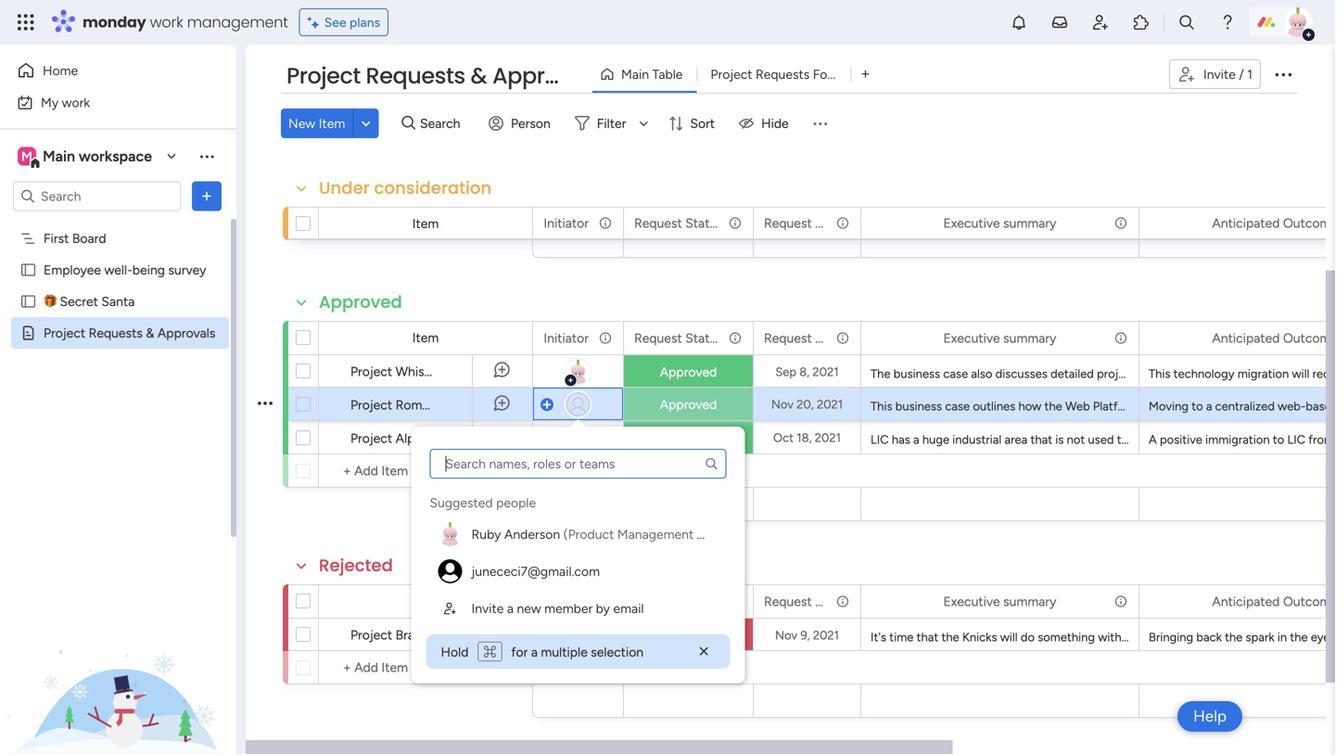 Task type: vqa. For each thing, say whether or not it's contained in the screenshot.
3rd "Anticipated Outcome" field from the bottom
yes



Task type: locate. For each thing, give the bounding box(es) containing it.
1 public board image from the top
[[19, 261, 37, 279]]

[object object] element containing junececi7@gmail.com
[[430, 553, 727, 590]]

3 anticipated outcome from the top
[[1213, 594, 1336, 609]]

request date for approved
[[764, 330, 843, 346]]

requests inside list box
[[89, 325, 143, 341]]

None search field
[[430, 449, 727, 479]]

executive summary
[[944, 215, 1057, 231], [944, 330, 1057, 346], [944, 594, 1057, 609]]

to
[[1192, 399, 1204, 414], [1214, 432, 1226, 447], [1273, 432, 1285, 447]]

0 horizontal spatial that
[[917, 630, 939, 645]]

main inside workspace selection element
[[43, 147, 75, 165]]

that right area
[[1031, 432, 1053, 447]]

1 anticipated outcome from the top
[[1213, 215, 1336, 231]]

case left also
[[944, 366, 969, 381]]

Anticipated Outcome field
[[1208, 213, 1336, 233], [1208, 328, 1336, 348], [1208, 591, 1336, 612]]

work right "my"
[[62, 95, 90, 110]]

project requests & approvals inside list box
[[44, 325, 216, 341]]

2 executive summary from the top
[[944, 330, 1057, 346]]

this
[[1149, 366, 1171, 381], [871, 399, 893, 414]]

web
[[1066, 399, 1091, 414]]

2 status from the top
[[686, 330, 723, 346]]

0 horizontal spatial approvals
[[158, 325, 216, 341]]

1 vertical spatial executive
[[944, 330, 1001, 346]]

1 vertical spatial executive summary field
[[939, 328, 1062, 348]]

how
[[1019, 399, 1042, 414]]

invite inside button
[[1204, 66, 1236, 82]]

project up sort
[[711, 66, 753, 82]]

9,
[[801, 628, 810, 643]]

anticipated for rejected
[[1213, 594, 1281, 609]]

this up (wp) at the right bottom
[[1149, 366, 1171, 381]]

invite for invite a new member by email
[[472, 601, 504, 616]]

project requests & approvals down santa
[[44, 325, 216, 341]]

the right 'sep 8, 2021'
[[871, 366, 891, 381]]

2 vertical spatial status
[[686, 594, 723, 609]]

option
[[0, 222, 237, 225]]

will
[[1293, 366, 1310, 381], [1214, 399, 1232, 414], [1001, 630, 1018, 645]]

1 executive summary field from the top
[[939, 213, 1062, 233]]

item
[[319, 115, 345, 131], [413, 216, 439, 231], [413, 330, 439, 346]]

0 vertical spatial anticipated outcome
[[1213, 215, 1336, 231]]

santa
[[101, 294, 135, 309]]

1 vertical spatial anticipated outcome field
[[1208, 328, 1336, 348]]

column information image
[[598, 216, 613, 231], [728, 216, 743, 231], [836, 216, 851, 231], [598, 331, 613, 346], [728, 331, 743, 346], [836, 331, 851, 346], [1114, 331, 1129, 346], [598, 594, 613, 609]]

initiator field for rejected
[[539, 591, 594, 612]]

1 horizontal spatial is
[[1203, 432, 1211, 447]]

business for the
[[894, 366, 941, 381]]

item down consideration
[[413, 216, 439, 231]]

add view image
[[862, 67, 870, 81]]

1 vertical spatial request date field
[[760, 328, 843, 348]]

1 request status field from the top
[[630, 213, 724, 233]]

1 horizontal spatial the
[[1154, 432, 1174, 447]]

0 vertical spatial executive
[[944, 215, 1001, 231]]

case left outlines
[[946, 399, 970, 414]]

2 [object object] element from the top
[[430, 553, 727, 590]]

that right time
[[917, 630, 939, 645]]

requests up v2 search image
[[366, 60, 465, 91]]

anticipated for approved
[[1213, 330, 1281, 346]]

3 [object object] element from the top
[[430, 590, 727, 627]]

1 horizontal spatial invite
[[1204, 66, 1236, 82]]

Request Date field
[[760, 213, 843, 233], [760, 328, 843, 348], [760, 591, 843, 612]]

2 anticipated outcome field from the top
[[1208, 328, 1336, 348]]

help button
[[1178, 701, 1243, 732]]

project requests & approvals up search field
[[287, 60, 602, 91]]

project up the project romeo
[[351, 364, 393, 379]]

also
[[972, 366, 993, 381]]

1 horizontal spatial lic
[[1288, 432, 1306, 447]]

address
[[1235, 399, 1277, 414]]

0 vertical spatial executive summary field
[[939, 213, 1062, 233]]

2 vertical spatial will
[[1001, 630, 1018, 645]]

[object object] element containing invite a new member by email
[[430, 590, 727, 627]]

request date field for rejected
[[760, 591, 843, 612]]

outcome
[[1284, 215, 1336, 231], [1284, 330, 1336, 346], [1284, 594, 1336, 609]]

approvals down survey
[[158, 325, 216, 341]]

project inside list box
[[44, 325, 85, 341]]

1 vertical spatial request status field
[[630, 328, 724, 348]]

2 request date from the top
[[764, 330, 843, 346]]

3
[[1315, 432, 1322, 447]]

1 [object object] element from the top
[[430, 516, 752, 553]]

lottie animation element
[[0, 567, 237, 754]]

1 is from the left
[[1056, 432, 1064, 447]]

2 vertical spatial initiator field
[[539, 591, 594, 612]]

bringing
[[1149, 630, 1194, 645]]

2 outcome from the top
[[1284, 330, 1336, 346]]

2 vertical spatial anticipated outcome field
[[1208, 591, 1336, 612]]

2 summary from the top
[[1004, 330, 1057, 346]]

public board image left 🎁
[[19, 293, 37, 310]]

0 horizontal spatial list box
[[0, 219, 237, 599]]

3 summary from the top
[[1004, 594, 1057, 609]]

2021 right 20,
[[817, 397, 843, 412]]

0 vertical spatial request date
[[764, 215, 843, 231]]

2 request status field from the top
[[630, 328, 724, 348]]

0 vertical spatial anticipated
[[1213, 215, 1281, 231]]

to right moving in the bottom of the page
[[1192, 399, 1204, 414]]

lic
[[871, 432, 889, 447], [1288, 432, 1306, 447]]

3 status from the top
[[686, 594, 723, 609]]

1 vertical spatial initiator field
[[539, 328, 594, 348]]

hide button
[[732, 109, 800, 138]]

1 horizontal spatial list box
[[426, 449, 752, 627]]

0 vertical spatial rejected
[[319, 554, 393, 577]]

is left the not at the bottom right
[[1056, 432, 1064, 447]]

1 vertical spatial status
[[686, 330, 723, 346]]

2021
[[813, 365, 839, 379], [817, 397, 843, 412], [815, 430, 841, 445], [813, 628, 840, 643]]

2021 for sep 8, 2021
[[813, 365, 839, 379]]

[object object] element
[[430, 516, 752, 553], [430, 553, 727, 590], [430, 590, 727, 627]]

1 vertical spatial request status
[[634, 330, 723, 346]]

is
[[1056, 432, 1064, 447], [1203, 432, 1211, 447]]

1 vertical spatial work
[[62, 95, 90, 110]]

0 vertical spatial request status field
[[630, 213, 724, 233]]

0 vertical spatial public board image
[[19, 261, 37, 279]]

3 request status from the top
[[634, 594, 723, 609]]

anticipated outcome for rejected
[[1213, 594, 1336, 609]]

executive summary for approved
[[944, 330, 1057, 346]]

0 horizontal spatial work
[[62, 95, 90, 110]]

2 request date field from the top
[[760, 328, 843, 348]]

2 initiator from the top
[[544, 330, 589, 346]]

1 horizontal spatial requests
[[366, 60, 465, 91]]

date
[[816, 215, 843, 231], [816, 330, 843, 346], [816, 594, 843, 609]]

will left redu
[[1293, 366, 1310, 381]]

3 initiator field from the top
[[539, 591, 594, 612]]

invite inside [object object] element
[[472, 601, 504, 616]]

public board image left the employee
[[19, 261, 37, 279]]

the right how
[[1045, 399, 1063, 414]]

item for approved
[[413, 330, 439, 346]]

Initiator field
[[539, 213, 594, 233], [539, 328, 594, 348], [539, 591, 594, 612]]

1 vertical spatial item
[[413, 216, 439, 231]]

3 request date from the top
[[764, 594, 843, 609]]

a right "has"
[[914, 432, 920, 447]]

redu
[[1313, 366, 1336, 381]]

3 executive summary from the top
[[944, 594, 1057, 609]]

1 horizontal spatial approvals
[[493, 60, 602, 91]]

executive for approved
[[944, 330, 1001, 346]]

2 vertical spatial request status
[[634, 594, 723, 609]]

initiator
[[544, 215, 589, 231], [544, 330, 589, 346], [544, 594, 589, 609]]

alert inside dialog
[[426, 634, 730, 669]]

see plans
[[324, 14, 380, 30]]

work right monday
[[150, 12, 183, 32]]

0 horizontal spatial will
[[1001, 630, 1018, 645]]

inbox image
[[1051, 13, 1070, 32]]

invite left "/"
[[1204, 66, 1236, 82]]

invite members image
[[1092, 13, 1110, 32]]

executive summary field for rejected
[[939, 591, 1062, 612]]

& up search field
[[471, 60, 487, 91]]

1 horizontal spatial will
[[1214, 399, 1232, 414]]

the left plan
[[1154, 432, 1174, 447]]

2 vertical spatial initiator
[[544, 594, 589, 609]]

is right plan
[[1203, 432, 1211, 447]]

1 vertical spatial business
[[896, 399, 943, 414]]

work for monday
[[150, 12, 183, 32]]

[object object] element up member
[[430, 553, 727, 590]]

will left do
[[1001, 630, 1018, 645]]

2 date from the top
[[816, 330, 843, 346]]

employee well-being survey
[[44, 262, 206, 278]]

1 horizontal spatial rejected
[[663, 628, 715, 643]]

1 vertical spatial this
[[871, 399, 893, 414]]

requests down santa
[[89, 325, 143, 341]]

outcome for approved
[[1284, 330, 1336, 346]]

0 vertical spatial approvals
[[493, 60, 602, 91]]

approvals up person
[[493, 60, 602, 91]]

1 initiator from the top
[[544, 215, 589, 231]]

su
[[1325, 432, 1336, 447]]

industrial
[[953, 432, 1002, 447]]

to down web-
[[1273, 432, 1285, 447]]

item right new in the left top of the page
[[319, 115, 345, 131]]

0 horizontal spatial &
[[146, 325, 154, 341]]

3 request status field from the top
[[630, 591, 724, 612]]

0 vertical spatial executive summary
[[944, 215, 1057, 231]]

0 vertical spatial anticipated outcome field
[[1208, 213, 1336, 233]]

2 vertical spatial anticipated
[[1213, 594, 1281, 609]]

the right "back"
[[1225, 630, 1243, 645]]

1 outcome from the top
[[1284, 215, 1336, 231]]

2 request status from the top
[[634, 330, 723, 346]]

nov 20, 2021
[[772, 397, 843, 412]]

1 vertical spatial case
[[946, 399, 970, 414]]

huge
[[923, 432, 950, 447]]

column information image for rejected
[[836, 594, 851, 609]]

hide
[[762, 115, 789, 131]]

notifications image
[[1010, 13, 1029, 32]]

main inside button
[[622, 66, 649, 82]]

0 vertical spatial work
[[150, 12, 183, 32]]

1 horizontal spatial project requests & approvals
[[287, 60, 602, 91]]

invite
[[1204, 66, 1236, 82], [472, 601, 504, 616]]

approvals
[[493, 60, 602, 91], [158, 325, 216, 341]]

0 vertical spatial nov
[[772, 397, 794, 412]]

requests left form
[[756, 66, 810, 82]]

0 vertical spatial &
[[471, 60, 487, 91]]

list box containing suggested people
[[426, 449, 752, 627]]

detailed
[[1051, 366, 1095, 381]]

bravo
[[396, 627, 429, 643]]

invite left 'new'
[[472, 601, 504, 616]]

search image
[[705, 456, 719, 471]]

0 horizontal spatial this
[[871, 399, 893, 414]]

0 vertical spatial date
[[816, 215, 843, 231]]

0 vertical spatial project requests & approvals
[[287, 60, 602, 91]]

3 outcome from the top
[[1284, 594, 1336, 609]]

with
[[1099, 630, 1122, 645]]

list box for alert containing hold
[[426, 449, 752, 627]]

Executive summary field
[[939, 213, 1062, 233], [939, 328, 1062, 348], [939, 591, 1062, 612]]

invite / 1 button
[[1170, 59, 1262, 89]]

project left bravo
[[351, 627, 393, 643]]

request date field for approved
[[760, 328, 843, 348]]

[object object] element up the for a multiple selection on the bottom left of the page
[[430, 590, 727, 627]]

project down 🎁
[[44, 325, 85, 341]]

project requests form button
[[697, 59, 851, 89]]

1 horizontal spatial main
[[622, 66, 649, 82]]

0 vertical spatial this
[[1149, 366, 1171, 381]]

2 vertical spatial summary
[[1004, 594, 1057, 609]]

list box containing first board
[[0, 219, 237, 599]]

dialog
[[411, 427, 752, 684]]

tree grid containing suggested people
[[430, 486, 752, 627]]

2 vertical spatial item
[[413, 330, 439, 346]]

themselves
[[1125, 630, 1186, 645]]

1 vertical spatial outcome
[[1284, 330, 1336, 346]]

list box inside dialog
[[426, 449, 752, 627]]

1 vertical spatial nov
[[775, 628, 798, 643]]

1 vertical spatial approvals
[[158, 325, 216, 341]]

business up huge
[[896, 399, 943, 414]]

monday
[[83, 12, 146, 32]]

3 request date field from the top
[[760, 591, 843, 612]]

my work
[[41, 95, 90, 110]]

2 vertical spatial outcome
[[1284, 594, 1336, 609]]

alert
[[426, 634, 730, 669]]

1 request date field from the top
[[760, 213, 843, 233]]

business left also
[[894, 366, 941, 381]]

2 vertical spatial date
[[816, 594, 843, 609]]

public board image for employee well-being survey
[[19, 261, 37, 279]]

options image
[[1273, 63, 1295, 85], [597, 207, 610, 239], [835, 207, 848, 239], [1113, 207, 1126, 239], [597, 322, 610, 354], [835, 322, 848, 354], [1113, 322, 1126, 354], [258, 382, 273, 426]]

1 vertical spatial initiator
[[544, 330, 589, 346]]

1 vertical spatial executive summary
[[944, 330, 1057, 346]]

dapulse addbtn image
[[541, 399, 552, 410]]

a left 'new'
[[507, 601, 514, 616]]

1 vertical spatial summary
[[1004, 330, 1057, 346]]

1 horizontal spatial this
[[1149, 366, 1171, 381]]

public board image
[[19, 261, 37, 279], [19, 293, 37, 310]]

sep 8, 2021
[[776, 365, 839, 379]]

2 anticipated outcome from the top
[[1213, 330, 1336, 346]]

this up "has"
[[871, 399, 893, 414]]

main right workspace image on the top of the page
[[43, 147, 75, 165]]

apps image
[[1133, 13, 1151, 32]]

project requests & approvals inside project requests & approvals field
[[287, 60, 602, 91]]

request status field for rejected
[[630, 591, 724, 612]]

the right in
[[1291, 630, 1309, 645]]

status for approved
[[686, 330, 723, 346]]

invite a new member by email
[[472, 601, 644, 616]]

Request Status field
[[630, 213, 724, 233], [630, 328, 724, 348], [630, 591, 724, 612]]

main left table
[[622, 66, 649, 82]]

3 anticipated outcome field from the top
[[1208, 591, 1336, 612]]

ruby anderson (product management director )
[[472, 526, 752, 542]]

see plans button
[[299, 8, 389, 36]]

1 vertical spatial public board image
[[19, 293, 37, 310]]

do
[[1021, 630, 1035, 645]]

2021 for nov 9, 2021
[[813, 628, 840, 643]]

well-
[[104, 262, 133, 278]]

1 vertical spatial anticipated outcome
[[1213, 330, 1336, 346]]

this business case outlines how the web platform (wp) project will address current bu
[[871, 399, 1336, 414]]

& down being
[[146, 325, 154, 341]]

workspace image
[[18, 146, 36, 167]]

something
[[1038, 630, 1096, 645]]

0 vertical spatial request status
[[634, 215, 723, 231]]

will left address
[[1214, 399, 1232, 414]]

to left bring at the bottom right of the page
[[1214, 432, 1226, 447]]

project up project alpha
[[351, 397, 393, 413]]

lic left 3
[[1288, 432, 1306, 447]]

request
[[634, 215, 682, 231], [764, 215, 812, 231], [634, 330, 682, 346], [764, 330, 812, 346], [634, 594, 682, 609], [764, 594, 812, 609]]

2 executive summary field from the top
[[939, 328, 1062, 348]]

1 horizontal spatial &
[[471, 60, 487, 91]]

nov for nov 20, 2021
[[772, 397, 794, 412]]

member
[[545, 601, 593, 616]]

this technology migration will redu
[[1149, 366, 1336, 381]]

the left 3
[[1295, 432, 1312, 447]]

rejected
[[319, 554, 393, 577], [663, 628, 715, 643]]

status
[[686, 215, 723, 231], [686, 330, 723, 346], [686, 594, 723, 609]]

nov left 9,
[[775, 628, 798, 643]]

workspace
[[79, 147, 152, 165]]

2 anticipated from the top
[[1213, 330, 1281, 346]]

1 horizontal spatial work
[[150, 12, 183, 32]]

2 vertical spatial executive
[[944, 594, 1001, 609]]

the
[[1045, 399, 1063, 414], [1295, 432, 1312, 447], [942, 630, 960, 645], [1225, 630, 1243, 645], [1291, 630, 1309, 645]]

anticipated outcome field for rejected
[[1208, 591, 1336, 612]]

2 vertical spatial request date field
[[760, 591, 843, 612]]

options image
[[198, 187, 216, 205], [727, 207, 740, 239], [727, 322, 740, 354], [835, 586, 848, 617], [1113, 586, 1126, 617]]

Search for content search field
[[430, 449, 727, 479]]

requests inside project requests form button
[[756, 66, 810, 82]]

1 horizontal spatial that
[[1031, 432, 1053, 447]]

back
[[1197, 630, 1223, 645]]

1 vertical spatial anticipated
[[1213, 330, 1281, 346]]

18,
[[797, 430, 812, 445]]

knicks
[[963, 630, 998, 645]]

3 executive from the top
[[944, 594, 1001, 609]]

2 executive from the top
[[944, 330, 1001, 346]]

alert containing hold
[[426, 634, 730, 669]]

under consideration
[[319, 176, 492, 200]]

1 anticipated from the top
[[1213, 215, 1281, 231]]

nov left 20,
[[772, 397, 794, 412]]

1 vertical spatial date
[[816, 330, 843, 346]]

project requests & approvals
[[287, 60, 602, 91], [44, 325, 216, 341]]

performance
[[1174, 366, 1243, 381]]

0 horizontal spatial lic
[[871, 432, 889, 447]]

sep
[[776, 365, 797, 379]]

lic left "has"
[[871, 432, 889, 447]]

outlines
[[973, 399, 1016, 414]]

3 anticipated from the top
[[1213, 594, 1281, 609]]

1 vertical spatial main
[[43, 147, 75, 165]]

2021 for oct 18, 2021
[[815, 430, 841, 445]]

2 horizontal spatial will
[[1293, 366, 1310, 381]]

0 horizontal spatial project requests & approvals
[[44, 325, 216, 341]]

1 vertical spatial project requests & approvals
[[44, 325, 216, 341]]

menu image
[[811, 114, 830, 133]]

discusses
[[996, 366, 1048, 381]]

request status for rejected
[[634, 594, 723, 609]]

2 initiator field from the top
[[539, 328, 594, 348]]

filter
[[597, 115, 626, 131]]

this for this business case outlines how the web platform (wp) project will address current bu
[[871, 399, 893, 414]]

project romeo
[[351, 397, 437, 413]]

0 vertical spatial invite
[[1204, 66, 1236, 82]]

[object object] element up junececi7@gmail.com in the left of the page
[[430, 516, 752, 553]]

2 public board image from the top
[[19, 293, 37, 310]]

0 horizontal spatial invite
[[472, 601, 504, 616]]

2021 right 18,
[[815, 430, 841, 445]]

column information image
[[1114, 216, 1129, 231], [836, 594, 851, 609], [1114, 594, 1129, 609]]

1 vertical spatial will
[[1214, 399, 1232, 414]]

requests inside project requests & approvals field
[[366, 60, 465, 91]]

v2 search image
[[402, 113, 416, 134]]

people
[[496, 495, 536, 511]]

1 executive summary from the top
[[944, 215, 1057, 231]]

summary
[[1004, 215, 1057, 231], [1004, 330, 1057, 346], [1004, 594, 1057, 609]]

oct 18, 2021
[[774, 430, 841, 445]]

0 vertical spatial main
[[622, 66, 649, 82]]

3 date from the top
[[816, 594, 843, 609]]

1 initiator field from the top
[[539, 213, 594, 233]]

help image
[[1219, 13, 1237, 32]]

3 executive summary field from the top
[[939, 591, 1062, 612]]

list box
[[0, 219, 237, 599], [426, 449, 752, 627]]

2 vertical spatial anticipated outcome
[[1213, 594, 1336, 609]]

work inside button
[[62, 95, 90, 110]]

initiator for under consideration
[[544, 215, 589, 231]]

3 initiator from the top
[[544, 594, 589, 609]]

m
[[21, 148, 32, 164]]

first
[[44, 231, 69, 246]]

0 vertical spatial request date field
[[760, 213, 843, 233]]

2 horizontal spatial requests
[[756, 66, 810, 82]]

whiskey
[[396, 364, 444, 379]]

table
[[653, 66, 683, 82]]

2 vertical spatial executive summary field
[[939, 591, 1062, 612]]

0 vertical spatial summary
[[1004, 215, 1057, 231]]

1 vertical spatial request date
[[764, 330, 843, 346]]

2021 right 9,
[[813, 628, 840, 643]]

migration
[[1238, 366, 1290, 381]]

project up new item button
[[287, 60, 361, 91]]

item up whiskey
[[413, 330, 439, 346]]

bu
[[1322, 399, 1336, 414]]

tree grid
[[430, 486, 752, 627]]

executive summary field for approved
[[939, 328, 1062, 348]]

2021 for nov 20, 2021
[[817, 397, 843, 412]]

home
[[43, 63, 78, 78]]

initiator field for approved
[[539, 328, 594, 348]]

search everything image
[[1178, 13, 1197, 32]]

2021 right 8,
[[813, 365, 839, 379]]

0 horizontal spatial requests
[[89, 325, 143, 341]]



Task type: describe. For each thing, give the bounding box(es) containing it.
a positive immigration to lic from 
[[1149, 432, 1336, 447]]

requests for project requests & approvals field
[[366, 60, 465, 91]]

person button
[[481, 109, 562, 138]]

2 horizontal spatial to
[[1273, 432, 1285, 447]]

board
[[72, 231, 106, 246]]

anderson
[[505, 526, 560, 542]]

public board image for 🎁 secret santa
[[19, 293, 37, 310]]

anticipated outcome field for approved
[[1208, 328, 1336, 348]]

requests for project requests form button at the right top of the page
[[756, 66, 810, 82]]

anticipated outcome for approved
[[1213, 330, 1336, 346]]

not
[[1067, 432, 1086, 447]]

Search field
[[416, 110, 471, 136]]

home button
[[11, 56, 199, 85]]

sort
[[690, 115, 715, 131]]

project inside button
[[711, 66, 753, 82]]

0 horizontal spatial to
[[1192, 399, 1204, 414]]

🎁
[[44, 294, 57, 309]]

case for also
[[944, 366, 969, 381]]

request status field for approved
[[630, 328, 724, 348]]

assum
[[1304, 366, 1336, 381]]

column information image for under consideration
[[1114, 216, 1129, 231]]

Project Requests & Approvals field
[[282, 60, 602, 92]]

main for main workspace
[[43, 147, 75, 165]]

from
[[1309, 432, 1335, 447]]

new item
[[288, 115, 345, 131]]

a down performance
[[1207, 399, 1213, 414]]

tree grid inside list box
[[430, 486, 752, 627]]

1
[[1248, 66, 1253, 82]]

list box for lottie animation element
[[0, 219, 237, 599]]

this for this technology migration will redu
[[1149, 366, 1171, 381]]

of
[[1280, 432, 1292, 447]]

moving to a centralized web-based
[[1149, 399, 1336, 414]]

1 request date from the top
[[764, 215, 843, 231]]

1 vertical spatial the
[[1154, 432, 1174, 447]]

my work button
[[11, 88, 199, 117]]

romeo
[[396, 397, 437, 413]]

1 anticipated outcome field from the top
[[1208, 213, 1336, 233]]

positive
[[1160, 432, 1203, 447]]

1 request status from the top
[[634, 215, 723, 231]]

item inside button
[[319, 115, 345, 131]]

1 executive from the top
[[944, 215, 1001, 231]]

measures,
[[1246, 366, 1301, 381]]

select product image
[[17, 13, 35, 32]]

project
[[1097, 366, 1137, 381]]

a inside [object object] element
[[507, 601, 514, 616]]

rejected inside field
[[319, 554, 393, 577]]

monday work management
[[83, 12, 288, 32]]

new
[[288, 115, 316, 131]]

spark
[[1246, 630, 1275, 645]]

management
[[618, 526, 694, 542]]

1 status from the top
[[686, 215, 723, 231]]

request status for approved
[[634, 330, 723, 346]]

item for under consideration
[[413, 216, 439, 231]]

it's time that the knicks will do something with themselves
[[871, 630, 1186, 645]]

Search in workspace field
[[39, 186, 155, 207]]

selection
[[591, 644, 644, 660]]

arrow down image
[[633, 112, 655, 135]]

invite / 1
[[1204, 66, 1253, 82]]

summary for rejected
[[1004, 594, 1057, 609]]

Under consideration field
[[314, 176, 497, 200]]

my
[[41, 95, 59, 110]]

angle down image
[[362, 116, 371, 130]]

being
[[133, 262, 165, 278]]

project inside field
[[287, 60, 361, 91]]

bring
[[1228, 432, 1256, 447]]

date for rejected
[[816, 594, 843, 609]]

suggested people
[[430, 495, 536, 511]]

executive summary for rejected
[[944, 594, 1057, 609]]

technology
[[1174, 366, 1235, 381]]

business for this
[[896, 399, 943, 414]]

1 vertical spatial &
[[146, 325, 154, 341]]

based
[[1306, 399, 1336, 414]]

1 summary from the top
[[1004, 215, 1057, 231]]

initiator for approved
[[544, 330, 589, 346]]

main for main table
[[622, 66, 649, 82]]

project down the project romeo
[[351, 430, 393, 446]]

project alpha
[[351, 430, 429, 446]]

1 lic from the left
[[871, 432, 889, 447]]

Approved field
[[314, 290, 407, 314]]

outcome for rejected
[[1284, 594, 1336, 609]]

status for rejected
[[686, 594, 723, 609]]

lottie animation image
[[0, 567, 237, 754]]

summary for approved
[[1004, 330, 1057, 346]]

first board
[[44, 231, 106, 246]]

project bravo
[[351, 627, 429, 643]]

[object object] element containing ruby anderson
[[430, 516, 752, 553]]

director
[[697, 526, 745, 542]]

work for my
[[62, 95, 90, 110]]

email
[[614, 601, 644, 616]]

lic has a huge industrial area that is not used today. the plan is to bring 2/3 of the 3 su
[[871, 432, 1336, 447]]

suggested
[[430, 495, 493, 511]]

2/3
[[1259, 432, 1277, 447]]

consideration
[[374, 176, 492, 200]]

platform
[[1094, 399, 1140, 414]]

close image
[[695, 642, 714, 661]]

it's
[[871, 630, 887, 645]]

workspace selection element
[[18, 145, 155, 169]]

date for approved
[[816, 330, 843, 346]]

Rejected field
[[314, 554, 398, 578]]

case for outlines
[[946, 399, 970, 414]]

a right for
[[531, 644, 538, 660]]

initiator for rejected
[[544, 594, 589, 609]]

by
[[596, 601, 610, 616]]

person
[[511, 115, 551, 131]]

nov 9, 2021
[[775, 628, 840, 643]]

project requests form
[[711, 66, 843, 82]]

main workspace
[[43, 147, 152, 165]]

current
[[1280, 399, 1319, 414]]

2 is from the left
[[1203, 432, 1211, 447]]

bringing back the spark in the eyes
[[1149, 630, 1336, 645]]

workspace options image
[[198, 147, 216, 165]]

approvals inside project requests & approvals field
[[493, 60, 602, 91]]

oct
[[774, 430, 794, 445]]

the left knicks
[[942, 630, 960, 645]]

filter button
[[568, 109, 655, 138]]

help
[[1194, 707, 1227, 726]]

approved inside field
[[319, 290, 402, 314]]

invite for invite / 1
[[1204, 66, 1236, 82]]

2 lic from the left
[[1288, 432, 1306, 447]]

management
[[187, 12, 288, 32]]

1 date from the top
[[816, 215, 843, 231]]

& inside project requests & approvals field
[[471, 60, 487, 91]]

under
[[319, 176, 370, 200]]

suggested people row
[[430, 486, 536, 512]]

project up plan
[[1173, 399, 1212, 414]]

🎁 secret santa
[[44, 294, 135, 309]]

web-
[[1278, 399, 1306, 414]]

request date for rejected
[[764, 594, 843, 609]]

executive for rejected
[[944, 594, 1001, 609]]

8,
[[800, 365, 810, 379]]

1 vertical spatial rejected
[[663, 628, 715, 643]]

form
[[813, 66, 843, 82]]

20,
[[797, 397, 814, 412]]

0 vertical spatial will
[[1293, 366, 1310, 381]]

area
[[1005, 432, 1028, 447]]

ruby anderson image
[[1284, 7, 1314, 37]]

hold
[[441, 644, 472, 660]]

)
[[748, 526, 752, 542]]

0 vertical spatial that
[[1031, 432, 1053, 447]]

dialog containing suggested people
[[411, 427, 752, 684]]

see
[[324, 14, 347, 30]]

1 horizontal spatial to
[[1214, 432, 1226, 447]]

goals,
[[1140, 366, 1171, 381]]

nov for nov 9, 2021
[[775, 628, 798, 643]]

main table
[[622, 66, 683, 82]]

initiator field for under consideration
[[539, 213, 594, 233]]

multiple
[[541, 644, 588, 660]]

immigration
[[1206, 432, 1270, 447]]

0 vertical spatial the
[[871, 366, 891, 381]]

a
[[1149, 432, 1157, 447]]

1 vertical spatial that
[[917, 630, 939, 645]]



